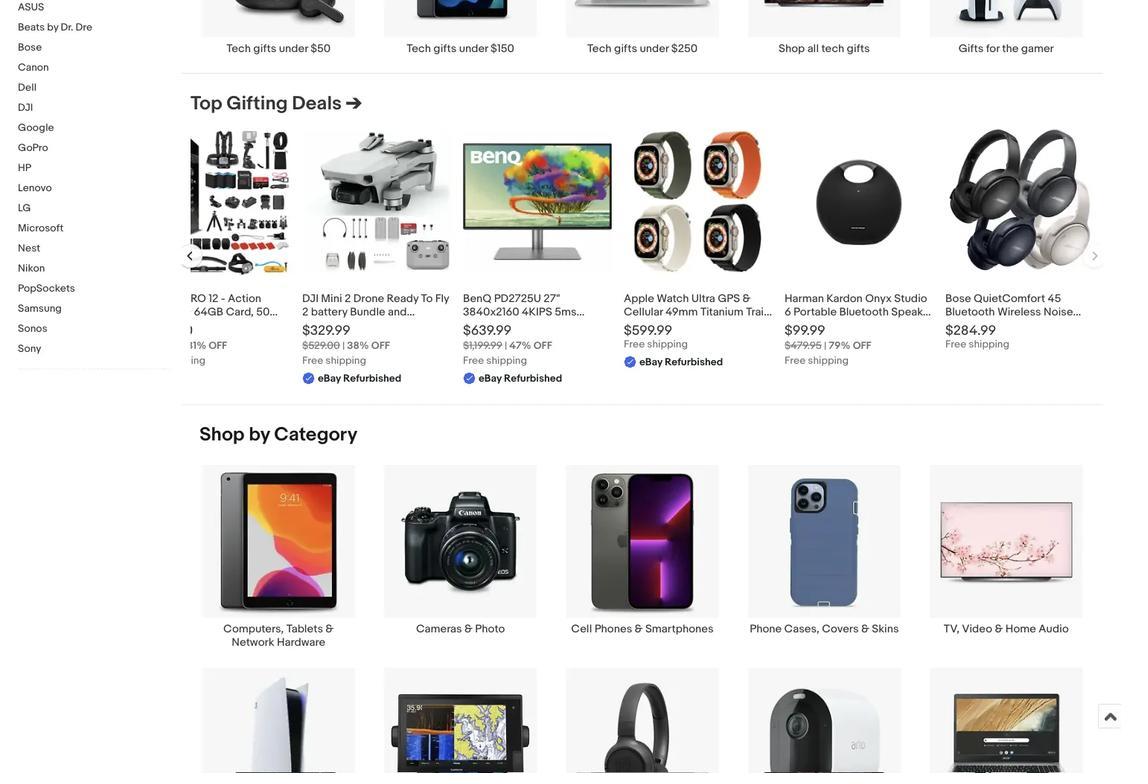 Task type: locate. For each thing, give the bounding box(es) containing it.
free down "$1,199.99" text field
[[463, 355, 484, 368]]

1 horizontal spatial under
[[459, 42, 488, 55]]

asus
[[18, 1, 44, 14]]

under left $250
[[640, 42, 669, 55]]

| left 79%
[[825, 340, 827, 352]]

1 bluetooth from the left
[[840, 305, 889, 319]]

free down $529.00 text field
[[302, 355, 323, 368]]

2 horizontal spatial ebay
[[640, 356, 663, 369]]

under for $250
[[640, 42, 669, 55]]

bose
[[18, 41, 42, 54], [946, 292, 972, 305]]

free inside $99.99 $479.95 | 79% off free shipping
[[785, 355, 806, 368]]

free down 'alpine'
[[624, 339, 645, 351]]

1 under from the left
[[279, 42, 308, 55]]

onyx
[[866, 292, 892, 305]]

& right 'tablets'
[[326, 623, 334, 636]]

$479.95
[[785, 340, 822, 352]]

free down cancelling at right
[[946, 339, 967, 351]]

0 horizontal spatial ebay
[[318, 372, 341, 385]]

$479.95 text field
[[785, 340, 822, 352]]

bose inside asus beats by dr. dre bose canon dell dji google gopro hp lenovo lg microsoft nest nikon popsockets samsung sonos sony
[[18, 41, 42, 54]]

0 vertical spatial by
[[47, 21, 58, 34]]

off right 79%
[[853, 340, 872, 352]]

shipping
[[648, 339, 688, 351], [969, 339, 1010, 351], [165, 355, 206, 368], [326, 355, 366, 368], [487, 355, 527, 368], [808, 355, 849, 368]]

gifts
[[959, 42, 984, 55]]

3 | from the left
[[825, 340, 827, 352]]

studio
[[895, 292, 928, 305]]

0 vertical spatial bose
[[18, 41, 42, 54]]

excellent
[[724, 319, 771, 332]]

free down the $382.00
[[142, 355, 163, 368]]

1 off from the left
[[209, 340, 227, 352]]

ebay for $639.99
[[479, 372, 502, 385]]

under left $150
[[459, 42, 488, 55]]

0 horizontal spatial under
[[279, 42, 308, 55]]

| left 38%
[[343, 340, 345, 352]]

2 under from the left
[[459, 42, 488, 55]]

ocean
[[687, 319, 721, 332]]

free down the $479.95 text box
[[785, 355, 806, 368]]

off for $99.99
[[853, 340, 872, 352]]

under
[[279, 42, 308, 55], [459, 42, 488, 55], [640, 42, 669, 55]]

1 vertical spatial by
[[249, 423, 270, 447]]

ebay refurbished down 38%
[[318, 372, 402, 385]]

shipping down loop
[[648, 339, 688, 351]]

3 tech from the left
[[588, 42, 612, 55]]

category
[[274, 423, 358, 447]]

computers,
[[224, 623, 284, 636]]

$1,199.99 text field
[[463, 340, 503, 352]]

0 vertical spatial list
[[182, 0, 1104, 73]]

1 horizontal spatial refurbished
[[504, 372, 563, 385]]

bose down beats
[[18, 41, 42, 54]]

ebay down $599.99 free shipping
[[640, 356, 663, 369]]

ebay refurbished for $329.99
[[318, 372, 402, 385]]

harman kardon onyx studio 6 portable bluetooth speaker - black
[[785, 292, 933, 332]]

3 gifts from the left
[[614, 42, 638, 55]]

$599.99 free shipping
[[624, 323, 688, 351]]

& right gps
[[743, 292, 751, 305]]

sonos
[[18, 323, 47, 336]]

dji mini 2 drone ready to fly 2 battery bundle and memory -certified refurbished image
[[302, 131, 451, 272]]

by left category
[[249, 423, 270, 447]]

gopro hero 12 - action camera + 64gb card, 50 piece accessory kit, 2 batteries image
[[142, 127, 290, 276]]

$50
[[311, 42, 331, 55]]

2 horizontal spatial |
[[825, 340, 827, 352]]

photo
[[475, 623, 505, 636]]

tech
[[822, 42, 845, 55]]

bose inside bose quietcomfort 45 bluetooth wireless noise cancelling headphones
[[946, 292, 972, 305]]

4 off from the left
[[853, 340, 872, 352]]

list containing computers, tablets & network hardware
[[182, 465, 1104, 774]]

loop
[[659, 319, 685, 332]]

0 vertical spatial shop
[[779, 42, 805, 55]]

| inside $329.99 $529.00 | 38% off free shipping
[[343, 340, 345, 352]]

$329.99
[[302, 323, 350, 339]]

1 | from the left
[[343, 340, 345, 352]]

refurbished down 38%
[[343, 372, 402, 385]]

$382.00
[[142, 323, 193, 339]]

&
[[743, 292, 751, 305], [326, 623, 334, 636], [465, 623, 473, 636], [635, 623, 643, 636], [862, 623, 870, 636], [995, 623, 1004, 636]]

refurbished down ocean
[[665, 356, 724, 369]]

2 horizontal spatial under
[[640, 42, 669, 55]]

3 off from the left
[[534, 340, 552, 352]]

gifts up the gifting
[[253, 42, 277, 55]]

gifts left $150
[[434, 42, 457, 55]]

for
[[987, 42, 1000, 55]]

bluetooth up $284.99
[[946, 305, 996, 319]]

1 horizontal spatial ebay refurbished
[[479, 372, 563, 385]]

2 list from the top
[[182, 465, 1104, 774]]

free
[[624, 339, 645, 351], [946, 339, 967, 351], [142, 355, 163, 368], [302, 355, 323, 368], [463, 355, 484, 368], [785, 355, 806, 368]]

0 horizontal spatial tech
[[227, 42, 251, 55]]

ebay down $1,199.99
[[479, 372, 502, 385]]

3 under from the left
[[640, 42, 669, 55]]

off right the 31%
[[209, 340, 227, 352]]

0 horizontal spatial by
[[47, 21, 58, 34]]

49mm
[[666, 305, 698, 319]]

shipping down the 31%
[[165, 355, 206, 368]]

apple
[[624, 292, 655, 305]]

0 horizontal spatial bose
[[18, 41, 42, 54]]

bose up cancelling at right
[[946, 292, 972, 305]]

watch
[[657, 292, 689, 305]]

portable
[[794, 305, 837, 319]]

under for $50
[[279, 42, 308, 55]]

free inside '$639.99 $1,199.99 | 47% off free shipping'
[[463, 355, 484, 368]]

0 horizontal spatial bluetooth
[[840, 305, 889, 319]]

phone cases, covers & skins
[[750, 623, 899, 636]]

headphones
[[1004, 319, 1069, 332]]

|
[[343, 340, 345, 352], [505, 340, 507, 352], [825, 340, 827, 352]]

1 list from the top
[[182, 0, 1104, 73]]

by left dr.
[[47, 21, 58, 34]]

2 horizontal spatial tech
[[588, 42, 612, 55]]

gifts for tech gifts under $250
[[614, 42, 638, 55]]

phone cases, covers & skins link
[[734, 465, 916, 636]]

1 horizontal spatial bose
[[946, 292, 972, 305]]

free inside $284.99 free shipping
[[946, 339, 967, 351]]

shipping down cancelling at right
[[969, 339, 1010, 351]]

shipping down 47% at left
[[487, 355, 527, 368]]

lg link
[[18, 202, 171, 216]]

cameras
[[416, 623, 462, 636]]

off inside $329.99 $529.00 | 38% off free shipping
[[372, 340, 390, 352]]

0 horizontal spatial refurbished
[[343, 372, 402, 385]]

off right 47% at left
[[534, 340, 552, 352]]

ebay down $529.00 text field
[[318, 372, 341, 385]]

ebay refurbished
[[640, 356, 724, 369], [318, 372, 402, 385], [479, 372, 563, 385]]

bose quietcomfort 45 bluetooth wireless noise cancelling headphones
[[946, 292, 1074, 332]]

microsoft
[[18, 222, 64, 235]]

dr.
[[61, 21, 73, 34]]

shipping inside $599.99 free shipping
[[648, 339, 688, 351]]

under left $50
[[279, 42, 308, 55]]

top
[[191, 92, 222, 115]]

2 | from the left
[[505, 340, 507, 352]]

dji link
[[18, 102, 171, 116]]

1 tech from the left
[[227, 42, 251, 55]]

off inside '$639.99 $1,199.99 | 47% off free shipping'
[[534, 340, 552, 352]]

& left skins
[[862, 623, 870, 636]]

& right the video
[[995, 623, 1004, 636]]

shipping down 79%
[[808, 355, 849, 368]]

free inside $329.99 $529.00 | 38% off free shipping
[[302, 355, 323, 368]]

shipping inside $329.99 $529.00 | 38% off free shipping
[[326, 355, 366, 368]]

shop all tech gifts
[[779, 42, 870, 55]]

refurbished down 47% at left
[[504, 372, 563, 385]]

popsockets link
[[18, 283, 171, 297]]

ebay refurbished down $599.99 free shipping
[[640, 356, 724, 369]]

tech for tech gifts under $50
[[227, 42, 251, 55]]

2 horizontal spatial refurbished
[[665, 356, 724, 369]]

alpine
[[624, 319, 657, 332]]

0 horizontal spatial shop
[[200, 423, 245, 447]]

1 vertical spatial list
[[182, 465, 1104, 774]]

gifts left $250
[[614, 42, 638, 55]]

by inside asus beats by dr. dre bose canon dell dji google gopro hp lenovo lg microsoft nest nikon popsockets samsung sonos sony
[[47, 21, 58, 34]]

bluetooth up 79%
[[840, 305, 889, 319]]

$639.99
[[463, 323, 512, 339]]

| left 47% at left
[[505, 340, 507, 352]]

1 vertical spatial bose
[[946, 292, 972, 305]]

1 gifts from the left
[[253, 42, 277, 55]]

gifts for tech gifts under $150
[[434, 42, 457, 55]]

benq pd2725u 27" 3840x2160 4kips 5ms monitor usb hub height adjustable spkr image
[[463, 127, 612, 276]]

gifts right tech
[[847, 42, 870, 55]]

2 gifts from the left
[[434, 42, 457, 55]]

& right phones
[[635, 623, 643, 636]]

tech gifts under $150 link
[[370, 0, 552, 55]]

$284.99 free shipping
[[946, 323, 1010, 351]]

$150
[[491, 42, 515, 55]]

1 vertical spatial shop
[[200, 423, 245, 447]]

| for $329.99
[[343, 340, 345, 352]]

refurbished
[[665, 356, 724, 369], [343, 372, 402, 385], [504, 372, 563, 385]]

0 horizontal spatial |
[[343, 340, 345, 352]]

shop for shop by category
[[200, 423, 245, 447]]

shipping down 38%
[[326, 355, 366, 368]]

speaker
[[892, 305, 933, 319]]

1 horizontal spatial |
[[505, 340, 507, 352]]

& inside apple watch ultra gps & cellular 49mm titanium trail alpine loop ocean excellent
[[743, 292, 751, 305]]

off inside $99.99 $479.95 | 79% off free shipping
[[853, 340, 872, 352]]

phones
[[595, 623, 633, 636]]

1 horizontal spatial ebay
[[479, 372, 502, 385]]

bluetooth
[[840, 305, 889, 319], [946, 305, 996, 319]]

shop
[[779, 42, 805, 55], [200, 423, 245, 447]]

ebay refurbished down 47% at left
[[479, 372, 563, 385]]

2 tech from the left
[[407, 42, 431, 55]]

sony link
[[18, 343, 171, 357]]

tech gifts under $250
[[588, 42, 698, 55]]

| inside '$639.99 $1,199.99 | 47% off free shipping'
[[505, 340, 507, 352]]

google
[[18, 122, 54, 134]]

refurbished for $639.99
[[504, 372, 563, 385]]

cancelling
[[946, 319, 1001, 332]]

gifting
[[227, 92, 288, 115]]

1 horizontal spatial tech
[[407, 42, 431, 55]]

gifts
[[253, 42, 277, 55], [434, 42, 457, 55], [614, 42, 638, 55], [847, 42, 870, 55]]

refurbished for $329.99
[[343, 372, 402, 385]]

2 bluetooth from the left
[[946, 305, 996, 319]]

1 horizontal spatial bluetooth
[[946, 305, 996, 319]]

off
[[209, 340, 227, 352], [372, 340, 390, 352], [534, 340, 552, 352], [853, 340, 872, 352]]

tablets
[[287, 623, 323, 636]]

$250
[[672, 42, 698, 55]]

hp
[[18, 162, 31, 175]]

off right 38%
[[372, 340, 390, 352]]

$99.99 $479.95 | 79% off free shipping
[[785, 323, 872, 368]]

list
[[182, 0, 1104, 73], [182, 465, 1104, 774]]

dji
[[18, 102, 33, 114]]

bose quietcomfort 45 bluetooth wireless noise cancelling headphones image
[[946, 127, 1095, 276]]

phone
[[750, 623, 782, 636]]

6
[[785, 305, 792, 319]]

| for $639.99
[[505, 340, 507, 352]]

0 horizontal spatial ebay refurbished
[[318, 372, 402, 385]]

ebay for $329.99
[[318, 372, 341, 385]]

2 off from the left
[[372, 340, 390, 352]]

1 horizontal spatial shop
[[779, 42, 805, 55]]



Task type: describe. For each thing, give the bounding box(es) containing it.
tech gifts under $50 link
[[188, 0, 370, 55]]

video
[[963, 623, 993, 636]]

-
[[785, 319, 789, 332]]

off inside $382.00 31% off free shipping
[[209, 340, 227, 352]]

covers
[[822, 623, 859, 636]]

harman
[[785, 292, 824, 305]]

shop all tech gifts link
[[734, 0, 916, 55]]

bluetooth inside bose quietcomfort 45 bluetooth wireless noise cancelling headphones
[[946, 305, 996, 319]]

trail
[[746, 305, 767, 319]]

bose link
[[18, 41, 171, 55]]

samsung
[[18, 303, 62, 315]]

$529.00
[[302, 340, 340, 352]]

dre
[[76, 21, 92, 34]]

79%
[[829, 340, 851, 352]]

tv,
[[944, 623, 960, 636]]

1 horizontal spatial by
[[249, 423, 270, 447]]

gps
[[718, 292, 740, 305]]

black
[[792, 319, 820, 332]]

$529.00 text field
[[302, 340, 340, 352]]

asus link
[[18, 1, 171, 15]]

all
[[808, 42, 819, 55]]

cameras & photo
[[416, 623, 505, 636]]

popsockets
[[18, 283, 75, 295]]

38%
[[347, 340, 369, 352]]

apple watch ultra gps & cellular 49mm titanium trail alpine loop ocean excellent image
[[624, 127, 773, 276]]

network
[[232, 636, 275, 650]]

ultra
[[692, 292, 716, 305]]

tech gifts under $150
[[407, 42, 515, 55]]

$639.99 $1,199.99 | 47% off free shipping
[[463, 323, 552, 368]]

beats
[[18, 21, 45, 34]]

tv, video & home audio link
[[916, 465, 1098, 636]]

audio
[[1039, 623, 1069, 636]]

under for $150
[[459, 42, 488, 55]]

45
[[1048, 292, 1062, 305]]

| inside $99.99 $479.95 | 79% off free shipping
[[825, 340, 827, 352]]

shop for shop all tech gifts
[[779, 42, 805, 55]]

lenovo
[[18, 182, 52, 195]]

dell
[[18, 82, 37, 94]]

sony
[[18, 343, 41, 356]]

skins
[[872, 623, 899, 636]]

gifts for the gamer link
[[916, 0, 1098, 55]]

nest link
[[18, 242, 171, 257]]

$284.99
[[946, 323, 997, 339]]

& inside "link"
[[635, 623, 643, 636]]

$99.99
[[785, 323, 826, 339]]

dell link
[[18, 82, 171, 96]]

4 gifts from the left
[[847, 42, 870, 55]]

free inside $599.99 free shipping
[[624, 339, 645, 351]]

shop by category
[[200, 423, 358, 447]]

lg
[[18, 202, 31, 215]]

smartphones
[[646, 623, 714, 636]]

hp link
[[18, 162, 171, 176]]

tech for tech gifts under $250
[[588, 42, 612, 55]]

$1,199.99
[[463, 340, 503, 352]]

gopro link
[[18, 142, 171, 156]]

wireless
[[998, 305, 1042, 319]]

cell phones & smartphones
[[572, 623, 714, 636]]

microsoft link
[[18, 222, 171, 236]]

nest
[[18, 242, 40, 255]]

google link
[[18, 122, 171, 136]]

titanium
[[701, 305, 744, 319]]

lenovo link
[[18, 182, 171, 196]]

quietcomfort
[[974, 292, 1046, 305]]

ebay refurbished for $639.99
[[479, 372, 563, 385]]

canon link
[[18, 61, 171, 76]]

tv, video & home audio
[[944, 623, 1069, 636]]

tech gifts under $50
[[227, 42, 331, 55]]

cases,
[[785, 623, 820, 636]]

31%
[[187, 340, 206, 352]]

harman kardon onyx studio 6 portable bluetooth speaker - black image
[[785, 127, 934, 276]]

off for $329.99
[[372, 340, 390, 352]]

free inside $382.00 31% off free shipping
[[142, 355, 163, 368]]

& inside computers, tablets & network hardware
[[326, 623, 334, 636]]

gifts for tech gifts under $50
[[253, 42, 277, 55]]

cell
[[572, 623, 592, 636]]

gopro
[[18, 142, 48, 155]]

$382.00 31% off free shipping
[[142, 323, 227, 368]]

tech for tech gifts under $150
[[407, 42, 431, 55]]

$599.99
[[624, 323, 673, 339]]

shipping inside $382.00 31% off free shipping
[[165, 355, 206, 368]]

off for $639.99
[[534, 340, 552, 352]]

list containing tech gifts under $50
[[182, 0, 1104, 73]]

computers, tablets & network hardware
[[224, 623, 334, 650]]

asus beats by dr. dre bose canon dell dji google gopro hp lenovo lg microsoft nest nikon popsockets samsung sonos sony
[[18, 1, 92, 356]]

kardon
[[827, 292, 863, 305]]

samsung link
[[18, 303, 171, 317]]

cell phones & smartphones link
[[552, 465, 734, 636]]

& left the photo
[[465, 623, 473, 636]]

2 horizontal spatial ebay refurbished
[[640, 356, 724, 369]]

deals
[[292, 92, 342, 115]]

47%
[[510, 340, 532, 352]]

tech gifts under $250 link
[[552, 0, 734, 55]]

shipping inside $99.99 $479.95 | 79% off free shipping
[[808, 355, 849, 368]]

shipping inside '$639.99 $1,199.99 | 47% off free shipping'
[[487, 355, 527, 368]]

the
[[1003, 42, 1019, 55]]

gamer
[[1022, 42, 1055, 55]]

shipping inside $284.99 free shipping
[[969, 339, 1010, 351]]

bluetooth inside harman kardon onyx studio 6 portable bluetooth speaker - black
[[840, 305, 889, 319]]

cameras & photo link
[[370, 465, 552, 636]]

nikon link
[[18, 263, 171, 277]]



Task type: vqa. For each thing, say whether or not it's contained in the screenshot.
Add to cart link
no



